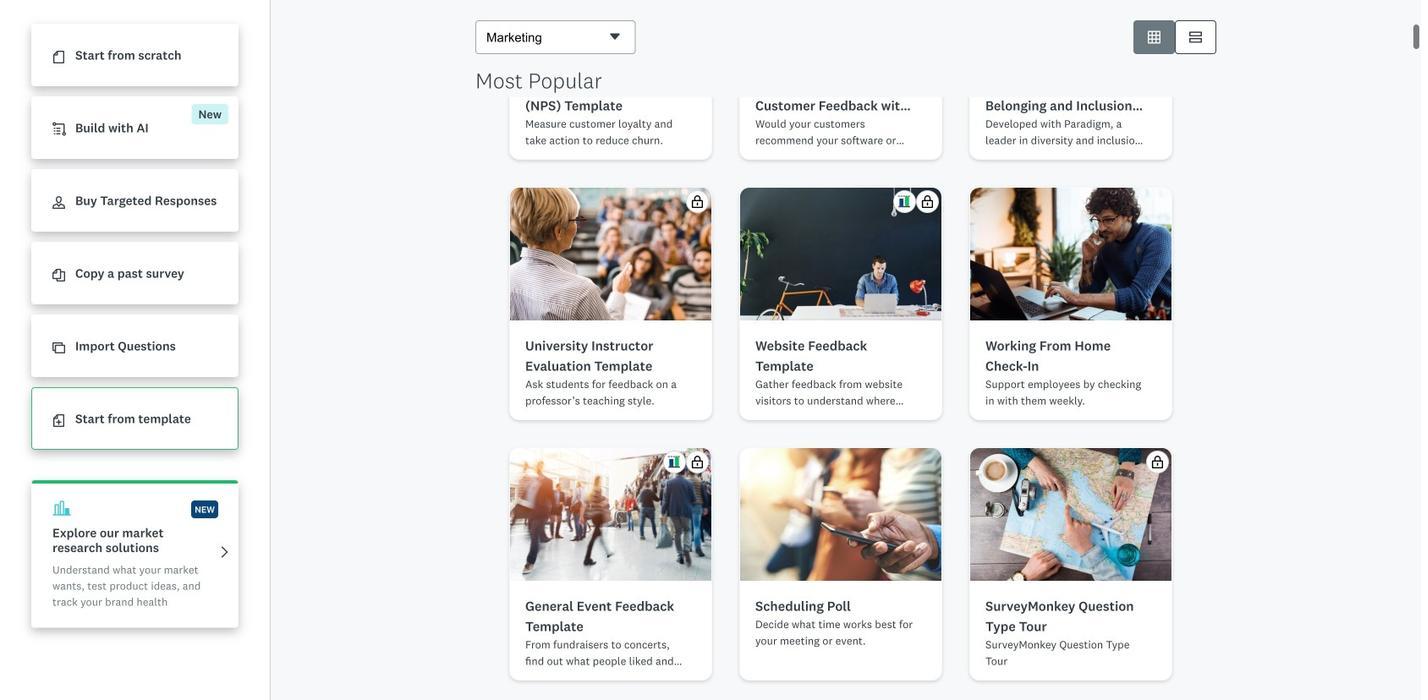 Task type: locate. For each thing, give the bounding box(es) containing it.
alumni contact information form image
[[584, 215, 638, 269]]

lock image
[[691, 184, 704, 196], [691, 444, 704, 457], [921, 444, 934, 457]]

textboxmultiple image
[[1189, 31, 1202, 44]]

document image
[[52, 51, 65, 64]]

alumni registration form image
[[740, 176, 942, 309]]

0 vertical spatial lock image
[[1151, 184, 1164, 196]]

lock image for alumni contact information form image
[[691, 184, 704, 196]]

lock image for auto repair order form image
[[691, 444, 704, 457]]

documentclone image
[[52, 269, 65, 282]]

2 lock image from the top
[[1151, 444, 1164, 457]]

1 vertical spatial lock image
[[1151, 444, 1164, 457]]

1 lock image from the top
[[1151, 184, 1164, 196]]

chevronright image
[[218, 546, 231, 559]]

lock image for cake order form image
[[1151, 444, 1164, 457]]

lock image
[[1151, 184, 1164, 196], [1151, 444, 1164, 457]]



Task type: vqa. For each thing, say whether or not it's contained in the screenshot.
Documentplus icon
yes



Task type: describe. For each thing, give the bounding box(es) containing it.
cake order form image
[[1044, 476, 1098, 530]]

documentplus image
[[52, 415, 65, 427]]

grid image
[[1148, 31, 1161, 44]]

clone image
[[52, 342, 65, 355]]

lock image for bakery order form image
[[921, 444, 934, 457]]

lock image for appointment request form image
[[1151, 184, 1164, 196]]

bakery order form image
[[814, 476, 868, 530]]

auto repair order form image
[[584, 476, 638, 530]]

appointment request form image
[[970, 176, 1172, 309]]

user image
[[52, 196, 65, 209]]



